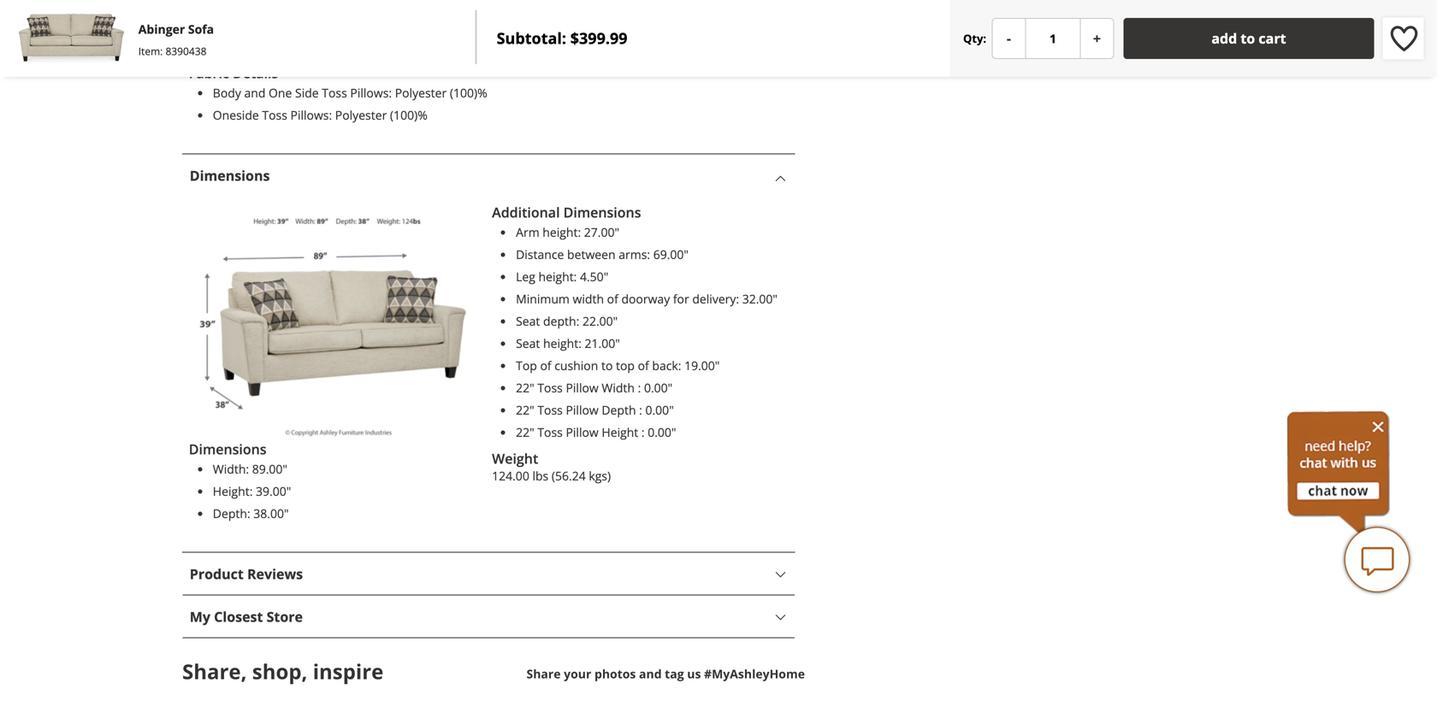 Task type: locate. For each thing, give the bounding box(es) containing it.
2 pillow from the top
[[566, 402, 599, 418]]

dimensions inside dropdown button
[[190, 166, 270, 185]]

: right width at the left
[[638, 380, 641, 396]]

0 horizontal spatial abinger sofa, natural, large image
[[18, 12, 126, 65]]

dimensions down oneside
[[190, 166, 270, 185]]

4.50"
[[580, 269, 609, 285]]

0 vertical spatial dimensions
[[190, 166, 270, 185]]

" up the 39.00
[[283, 461, 287, 477]]

3 pillow from the top
[[566, 424, 599, 441]]

0 vertical spatial pillows:
[[350, 85, 392, 101]]

27.00"
[[584, 224, 619, 240]]

dimensions for dimensions
[[190, 166, 270, 185]]

1 vertical spatial seat
[[516, 335, 540, 352]]

of right width
[[607, 291, 618, 307]]

0 horizontal spatial (100)%
[[390, 107, 428, 123]]

0 vertical spatial 22"
[[516, 380, 535, 396]]

None button
[[992, 18, 1026, 59], [1080, 18, 1114, 59], [992, 18, 1026, 59], [1080, 18, 1114, 59]]

(100)%
[[450, 85, 487, 101], [390, 107, 428, 123]]

pillows: right side
[[350, 85, 392, 101]]

1 horizontal spatial to
[[1241, 29, 1255, 47]]

depth:
[[213, 506, 250, 522]]

height: up minimum
[[539, 269, 577, 285]]

of
[[607, 291, 618, 307], [540, 358, 552, 374], [638, 358, 649, 374]]

2 vertical spatial pillow
[[566, 424, 599, 441]]

:
[[638, 380, 641, 396], [639, 402, 642, 418], [642, 424, 645, 441]]

1 horizontal spatial (100)%
[[450, 85, 487, 101]]

of right top
[[540, 358, 552, 374]]

" down the 39.00
[[284, 506, 289, 522]]

seat down minimum
[[516, 313, 540, 329]]

pillows:
[[350, 85, 392, 101], [290, 107, 332, 123]]

product reviews
[[190, 565, 303, 584]]

0 vertical spatial to
[[1241, 29, 1255, 47]]

dimensions up '27.00"'
[[564, 203, 641, 222]]

1 vertical spatial pillows:
[[290, 107, 332, 123]]

0 horizontal spatial to
[[601, 358, 613, 374]]

soft
[[281, 16, 303, 32]]

1 vertical spatial (100)%
[[390, 107, 428, 123]]

69.00"
[[653, 246, 689, 263]]

32.00"
[[742, 291, 778, 307]]

1 vertical spatial to
[[601, 358, 613, 374]]

arm
[[516, 224, 540, 240]]

dimensions up "width:"
[[189, 440, 267, 459]]

1 horizontal spatial polyester
[[395, 85, 447, 101]]

my
[[190, 608, 210, 626]]

: right height
[[642, 424, 645, 441]]

1 vertical spatial 22"
[[516, 402, 535, 418]]

abinger sofa, natural, large image
[[18, 12, 126, 65], [189, 204, 485, 441]]

to left the top
[[601, 358, 613, 374]]

" right "height:"
[[286, 483, 291, 500]]

arms:
[[619, 246, 650, 263]]

polyester
[[395, 85, 447, 101], [335, 107, 387, 123]]

0 vertical spatial (100)%
[[450, 85, 487, 101]]

abinger sofa item: 8390438
[[138, 21, 214, 58]]

2 vertical spatial dimensions
[[189, 440, 267, 459]]

height: up the distance at left top
[[543, 224, 581, 240]]

39.00
[[256, 483, 286, 500]]

2 vertical spatial 22"
[[516, 424, 535, 441]]

1 horizontal spatial abinger sofa, natural, large image
[[189, 204, 485, 441]]

pillow
[[566, 380, 599, 396], [566, 402, 599, 418], [566, 424, 599, 441]]

to right add
[[1241, 29, 1255, 47]]

: right depth
[[639, 402, 642, 418]]

2 vertical spatial height:
[[543, 335, 582, 352]]

add to cart button
[[1124, 18, 1374, 59]]

1 vertical spatial abinger sofa, natural, large image
[[189, 204, 485, 441]]

to
[[1241, 29, 1255, 47], [601, 358, 613, 374]]

pillow down cushion
[[566, 380, 599, 396]]

1 vertical spatial "
[[286, 483, 291, 500]]

(
[[552, 468, 555, 484]]

width
[[602, 380, 635, 396]]

dimensions inside dimensions width: 89.00 " height: 39.00 " depth: 38.00 "
[[189, 440, 267, 459]]

delivery:
[[692, 291, 739, 307]]

of right the top
[[638, 358, 649, 374]]

dimensions
[[190, 166, 270, 185], [564, 203, 641, 222], [189, 440, 267, 459]]

leg
[[516, 269, 536, 285]]

seat up top
[[516, 335, 540, 352]]

sofa
[[188, 21, 214, 37]]

0 vertical spatial 0.00"
[[644, 380, 673, 396]]

124.00
[[492, 468, 529, 484]]

seat
[[516, 313, 540, 329], [516, 335, 540, 352]]

width
[[573, 291, 604, 307]]

toss
[[322, 85, 347, 101], [262, 107, 287, 123], [538, 380, 563, 396], [538, 402, 563, 418], [538, 424, 563, 441]]

one
[[269, 85, 292, 101]]

pillow left depth
[[566, 402, 599, 418]]

for
[[673, 291, 689, 307]]

$399.99
[[570, 28, 628, 49]]

pillows: down side
[[290, 107, 332, 123]]

item:
[[138, 44, 163, 58]]

dimensions button
[[182, 154, 795, 197]]

0.00"
[[644, 380, 673, 396], [646, 402, 674, 418], [648, 424, 676, 441]]

1 vertical spatial pillow
[[566, 402, 599, 418]]

body
[[213, 85, 241, 101]]

lbs
[[533, 468, 549, 484]]

22"
[[516, 380, 535, 396], [516, 402, 535, 418], [516, 424, 535, 441]]

0 vertical spatial pillow
[[566, 380, 599, 396]]

1 horizontal spatial of
[[607, 291, 618, 307]]

0.00" right depth
[[646, 402, 674, 418]]

1 vertical spatial polyester
[[335, 107, 387, 123]]

1 seat from the top
[[516, 313, 540, 329]]

oneside
[[213, 107, 259, 123]]

between
[[567, 246, 616, 263]]

with
[[254, 16, 278, 32]]

0.00" right height
[[648, 424, 676, 441]]

qty:
[[963, 31, 987, 46]]

height:
[[543, 224, 581, 240], [539, 269, 577, 285], [543, 335, 582, 352]]

closest
[[214, 608, 263, 626]]

2 horizontal spatial of
[[638, 358, 649, 374]]

None text field
[[1025, 18, 1081, 59]]

1 vertical spatial height:
[[539, 269, 577, 285]]

height: down depth:
[[543, 335, 582, 352]]

product
[[190, 565, 244, 584]]

0 vertical spatial height:
[[543, 224, 581, 240]]

to inside additional dimensions arm height: 27.00" distance between arms: 69.00" leg height: 4.50" minimum width of doorway for delivery: 32.00" seat depth: 22.00" seat height: 21.00" top of cushion to top of back: 19.00" 22" toss pillow width : 0.00" 22" toss pillow depth : 0.00" 22" toss pillow height : 0.00"
[[601, 358, 613, 374]]

dimensions width: 89.00 " height: 39.00 " depth: 38.00 "
[[189, 440, 291, 522]]

doorway
[[622, 291, 670, 307]]

0 vertical spatial :
[[638, 380, 641, 396]]

1 vertical spatial dimensions
[[564, 203, 641, 222]]

"
[[283, 461, 287, 477], [286, 483, 291, 500], [284, 506, 289, 522]]

0.00" down "back:"
[[644, 380, 673, 396]]

weight
[[492, 450, 538, 468]]

1 vertical spatial :
[[639, 402, 642, 418]]

top
[[616, 358, 635, 374]]

store
[[267, 608, 303, 626]]

depth
[[602, 402, 636, 418]]

subtotal: $399.99
[[497, 28, 628, 49]]

dialogue message for liveperson image
[[1288, 411, 1390, 535]]

pillow left height
[[566, 424, 599, 441]]

21.00"
[[585, 335, 620, 352]]

0 vertical spatial seat
[[516, 313, 540, 329]]



Task type: describe. For each thing, give the bounding box(es) containing it.
2 22" from the top
[[516, 402, 535, 418]]

56.24
[[555, 468, 586, 484]]

2 seat from the top
[[516, 335, 540, 352]]

additional dimensions arm height: 27.00" distance between arms: 69.00" leg height: 4.50" minimum width of doorway for delivery: 32.00" seat depth: 22.00" seat height: 21.00" top of cushion to top of back: 19.00" 22" toss pillow width : 0.00" 22" toss pillow depth : 0.00" 22" toss pillow height : 0.00"
[[492, 203, 778, 441]]

product reviews button
[[182, 553, 795, 596]]

minimum
[[516, 291, 570, 307]]

height
[[602, 424, 639, 441]]

kgs)
[[589, 468, 611, 484]]

dimensions for dimensions width: 89.00 " height: 39.00 " depth: 38.00 "
[[189, 440, 267, 459]]

add
[[1212, 29, 1237, 47]]

pillows with soft polyfill
[[213, 16, 342, 32]]

width:
[[213, 461, 249, 477]]

cushion
[[555, 358, 598, 374]]

dimensions inside additional dimensions arm height: 27.00" distance between arms: 69.00" leg height: 4.50" minimum width of doorway for delivery: 32.00" seat depth: 22.00" seat height: 21.00" top of cushion to top of back: 19.00" 22" toss pillow width : 0.00" 22" toss pillow depth : 0.00" 22" toss pillow height : 0.00"
[[564, 203, 641, 222]]

subtotal:
[[497, 28, 566, 49]]

1 horizontal spatial pillows:
[[350, 85, 392, 101]]

0 vertical spatial "
[[283, 461, 287, 477]]

8390438
[[166, 44, 207, 58]]

38.00
[[253, 506, 284, 522]]

2 vertical spatial "
[[284, 506, 289, 522]]

distance
[[516, 246, 564, 263]]

reviews
[[247, 565, 303, 584]]

top
[[516, 358, 537, 374]]

chat bubble mobile view image
[[1343, 526, 1412, 595]]

abinger
[[138, 21, 185, 37]]

0 vertical spatial abinger sofa, natural, large image
[[18, 12, 126, 65]]

2 vertical spatial 0.00"
[[648, 424, 676, 441]]

fabric details body and one side toss pillows: polyester (100)% oneside toss pillows: polyester (100)%
[[189, 64, 487, 123]]

fabric
[[189, 64, 229, 82]]

2 vertical spatial :
[[642, 424, 645, 441]]

0 horizontal spatial pillows:
[[290, 107, 332, 123]]

and
[[244, 85, 266, 101]]

3 22" from the top
[[516, 424, 535, 441]]

additional
[[492, 203, 560, 222]]

89.00
[[252, 461, 283, 477]]

height:
[[213, 483, 253, 500]]

1 22" from the top
[[516, 380, 535, 396]]

details
[[233, 64, 278, 82]]

my closest store
[[190, 608, 303, 626]]

polyfill
[[306, 16, 342, 32]]

cart
[[1259, 29, 1286, 47]]

side
[[295, 85, 319, 101]]

1 vertical spatial 0.00"
[[646, 402, 674, 418]]

to inside button
[[1241, 29, 1255, 47]]

22.00"
[[583, 313, 618, 329]]

depth:
[[543, 313, 580, 329]]

1 pillow from the top
[[566, 380, 599, 396]]

0 vertical spatial polyester
[[395, 85, 447, 101]]

19.00"
[[685, 358, 720, 374]]

0 horizontal spatial polyester
[[335, 107, 387, 123]]

0 horizontal spatial of
[[540, 358, 552, 374]]

my closest store button
[[182, 596, 795, 639]]

back:
[[652, 358, 681, 374]]

pillows
[[213, 16, 251, 32]]

weight 124.00 lbs ( 56.24 kgs)
[[492, 450, 611, 484]]

add to cart
[[1212, 29, 1286, 47]]



Task type: vqa. For each thing, say whether or not it's contained in the screenshot.
1st Pillow
yes



